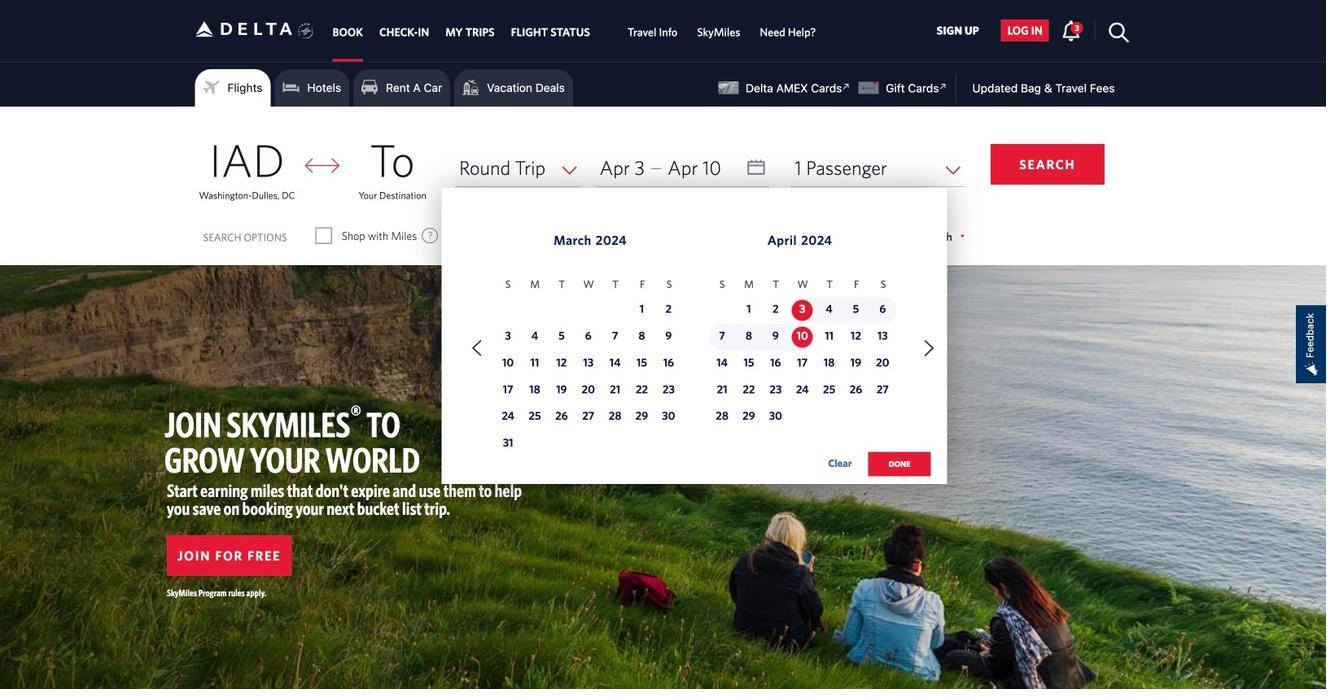 Task type: vqa. For each thing, say whether or not it's contained in the screenshot.
This link opens another site in a new window that may not follow the same accessibility policies as Delta Air Lines. icon to the right
yes



Task type: locate. For each thing, give the bounding box(es) containing it.
delta air lines image
[[195, 4, 293, 54]]

tab list
[[324, 0, 826, 61]]

None checkbox
[[316, 228, 331, 244], [607, 228, 622, 244], [316, 228, 331, 244], [607, 228, 622, 244]]

tab panel
[[0, 107, 1326, 494]]

this link opens another site in a new window that may not follow the same accessibility policies as delta air lines. image
[[839, 79, 854, 94]]

skyteam image
[[298, 6, 313, 56]]

this link opens another site in a new window that may not follow the same accessibility policies as delta air lines. image
[[936, 79, 951, 94]]

None text field
[[596, 149, 769, 187]]

None field
[[455, 149, 581, 187], [791, 149, 965, 187], [455, 149, 581, 187], [791, 149, 965, 187]]



Task type: describe. For each thing, give the bounding box(es) containing it.
calendar expanded, use arrow keys to select date application
[[442, 188, 947, 494]]



